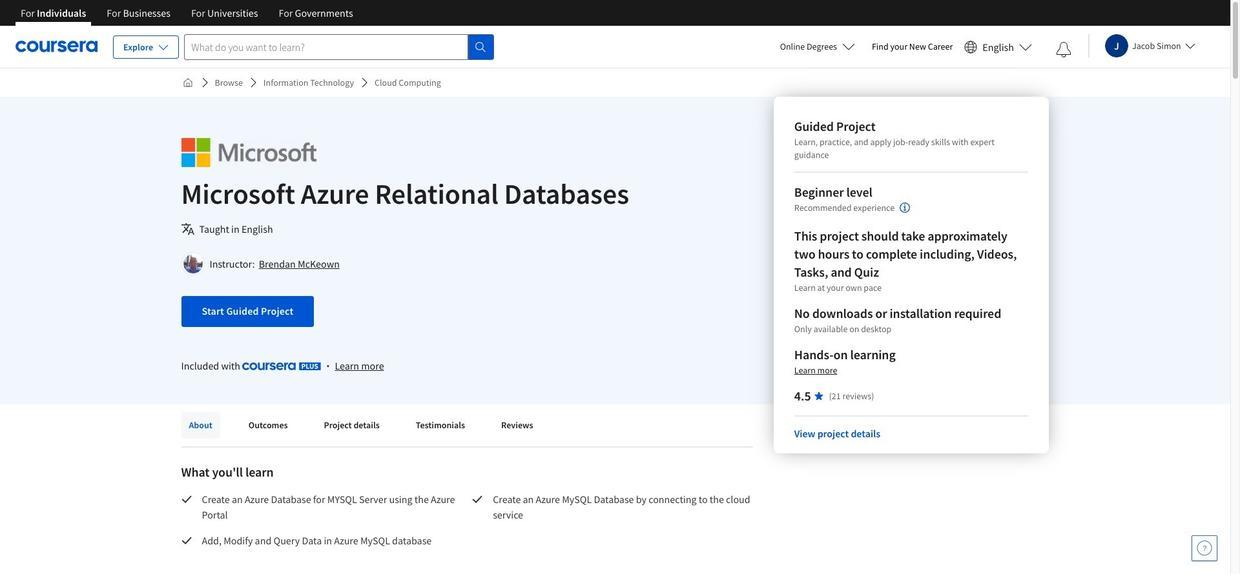 Task type: locate. For each thing, give the bounding box(es) containing it.
home image
[[182, 78, 193, 88]]

help center image
[[1197, 541, 1212, 557]]

brendan mckeown image
[[183, 254, 202, 274]]

None search field
[[184, 34, 494, 60]]

learn more about hands-on learning element
[[794, 364, 837, 377]]



Task type: vqa. For each thing, say whether or not it's contained in the screenshot.
Information about difficulty level pre-requisites. image
yes



Task type: describe. For each thing, give the bounding box(es) containing it.
information about difficulty level pre-requisites. image
[[900, 203, 910, 213]]

banner navigation
[[10, 0, 363, 36]]

microsoft image
[[181, 138, 316, 167]]

coursera plus image
[[242, 363, 321, 371]]

coursera image
[[16, 36, 98, 57]]

What do you want to learn? text field
[[184, 34, 468, 60]]



